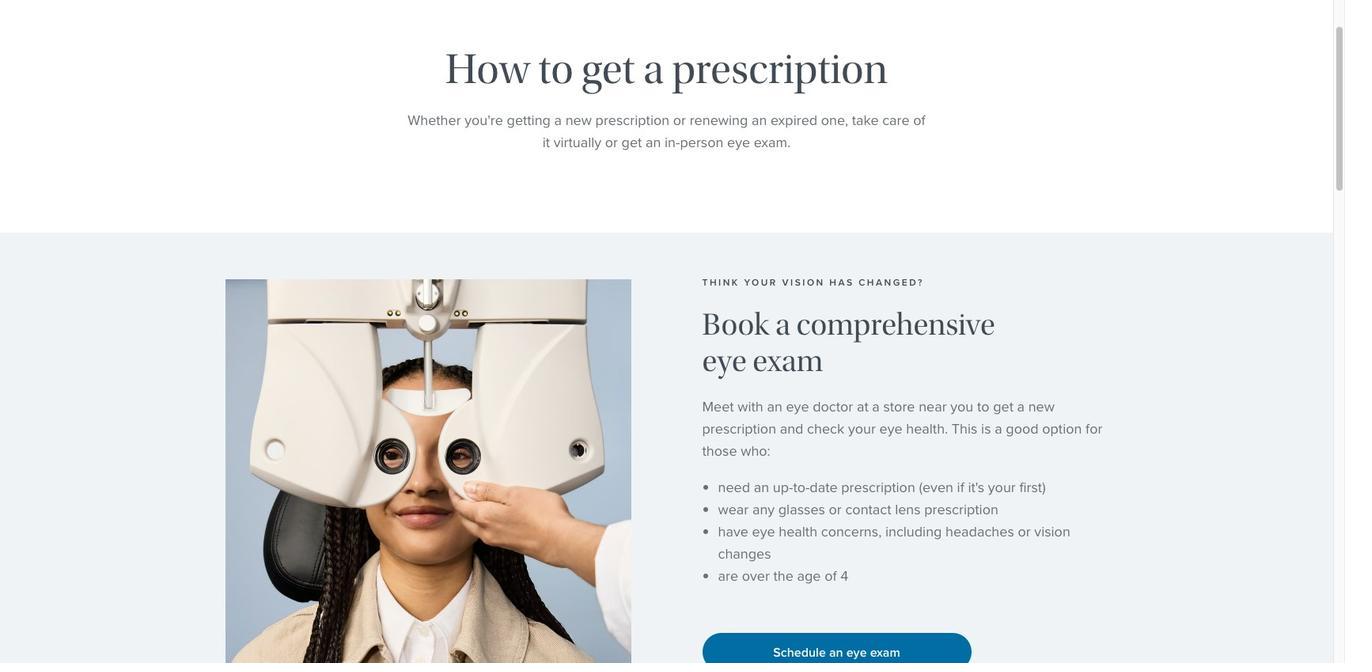 Task type: describe. For each thing, give the bounding box(es) containing it.
store
[[884, 397, 916, 417]]

if
[[958, 477, 965, 498]]

whether
[[408, 110, 461, 131]]

think
[[703, 276, 740, 290]]

has
[[830, 276, 855, 290]]

an inside need an up-to-date prescription (even if it's your first) wear any glasses or contact lens prescription have eye health concerns, including headaches or vision changes are over the age of 4
[[754, 477, 770, 498]]

meet
[[703, 397, 734, 417]]

get inside meet with an eye doctor at a store near you to get a new prescription and check your eye health. this is a good option for those who:
[[994, 397, 1014, 417]]

lens
[[896, 500, 921, 520]]

doctor
[[813, 397, 854, 417]]

vision
[[783, 276, 826, 290]]

up-
[[773, 477, 794, 498]]

date
[[810, 477, 838, 498]]

a inside whether you're getting a new prescription or renewing an expired one, take care of it virtually or get an in-person eye exam.
[[555, 110, 562, 131]]

changes
[[718, 544, 772, 564]]

any
[[753, 500, 775, 520]]

get inside whether you're getting a new prescription or renewing an expired one, take care of it virtually or get an in-person eye exam.
[[622, 132, 642, 153]]

need an up-to-date prescription (even if it's your first) wear any glasses or contact lens prescription have eye health concerns, including headaches or vision changes are over the age of 4
[[718, 477, 1071, 587]]

1 horizontal spatial exam
[[871, 643, 901, 661]]

exam inside book a comprehensive eye exam
[[753, 344, 824, 379]]

think your vision has changed?
[[703, 276, 925, 290]]

and
[[780, 419, 804, 439]]

over
[[742, 566, 770, 587]]

an up exam.
[[752, 110, 767, 131]]

or down date
[[829, 500, 842, 520]]

take
[[852, 110, 879, 131]]

health.
[[907, 419, 949, 439]]

for
[[1086, 419, 1103, 439]]

it's
[[969, 477, 985, 498]]

option
[[1043, 419, 1083, 439]]

including
[[886, 522, 942, 542]]

prescription inside whether you're getting a new prescription or renewing an expired one, take care of it virtually or get an in-person eye exam.
[[596, 110, 670, 131]]

need
[[718, 477, 751, 498]]

an left in-
[[646, 132, 661, 153]]

near
[[919, 397, 947, 417]]

or left vision
[[1018, 522, 1031, 542]]

good
[[1007, 419, 1039, 439]]

4
[[841, 566, 849, 587]]

health
[[779, 522, 818, 542]]

new inside meet with an eye doctor at a store near you to get a new prescription and check your eye health. this is a good option for those who:
[[1029, 397, 1055, 417]]

an right 'schedule'
[[830, 643, 844, 661]]

virtually
[[554, 132, 602, 153]]

at
[[857, 397, 869, 417]]

expired
[[771, 110, 818, 131]]

it
[[543, 132, 550, 153]]

getting
[[507, 110, 551, 131]]

to-
[[794, 477, 810, 498]]

in-
[[665, 132, 680, 153]]

eye down store
[[880, 419, 903, 439]]

age
[[798, 566, 821, 587]]

or right virtually
[[605, 132, 618, 153]]

your
[[745, 276, 778, 290]]

care
[[883, 110, 910, 131]]

is
[[982, 419, 992, 439]]

eye inside need an up-to-date prescription (even if it's your first) wear any glasses or contact lens prescription have eye health concerns, including headaches or vision changes are over the age of 4
[[753, 522, 776, 542]]

contact
[[846, 500, 892, 520]]

check
[[808, 419, 845, 439]]

schedule
[[774, 643, 826, 661]]



Task type: locate. For each thing, give the bounding box(es) containing it.
of right care
[[914, 110, 926, 131]]

or
[[674, 110, 686, 131], [605, 132, 618, 153], [829, 500, 842, 520], [1018, 522, 1031, 542]]

1 vertical spatial your
[[989, 477, 1016, 498]]

those
[[703, 441, 737, 462]]

concerns,
[[822, 522, 882, 542]]

1 vertical spatial new
[[1029, 397, 1055, 417]]

1 horizontal spatial new
[[1029, 397, 1055, 417]]

0 horizontal spatial new
[[566, 110, 592, 131]]

exam
[[753, 344, 824, 379], [871, 643, 901, 661]]

1 vertical spatial of
[[825, 566, 837, 587]]

how
[[446, 44, 530, 94]]

a right is
[[995, 419, 1003, 439]]

glasses
[[779, 500, 826, 520]]

new up virtually
[[566, 110, 592, 131]]

exam.
[[754, 132, 791, 153]]

comprehensive
[[797, 307, 996, 343]]

your down at
[[849, 419, 876, 439]]

book
[[703, 307, 770, 343]]

eye down book
[[703, 344, 747, 379]]

0 vertical spatial get
[[582, 44, 635, 94]]

0 horizontal spatial exam
[[753, 344, 824, 379]]

(even
[[920, 477, 954, 498]]

prescription
[[673, 44, 888, 94], [596, 110, 670, 131], [703, 419, 777, 439], [842, 477, 916, 498], [925, 500, 999, 520]]

of left 4
[[825, 566, 837, 587]]

schedule an eye exam
[[774, 643, 901, 661]]

get
[[582, 44, 635, 94], [622, 132, 642, 153], [994, 397, 1014, 417]]

prescription up in-
[[596, 110, 670, 131]]

a right book
[[776, 307, 791, 343]]

a up whether you're getting a new prescription or renewing an expired one, take care of it virtually or get an in-person eye exam.
[[644, 44, 664, 94]]

eye right 'schedule'
[[847, 643, 867, 661]]

0 vertical spatial exam
[[753, 344, 824, 379]]

new
[[566, 110, 592, 131], [1029, 397, 1055, 417]]

a right at
[[873, 397, 880, 417]]

of
[[914, 110, 926, 131], [825, 566, 837, 587]]

with
[[738, 397, 764, 417]]

your
[[849, 419, 876, 439], [989, 477, 1016, 498]]

eye up and
[[787, 397, 810, 417]]

0 vertical spatial your
[[849, 419, 876, 439]]

wear
[[718, 500, 749, 520]]

person
[[680, 132, 724, 153]]

2 vertical spatial get
[[994, 397, 1014, 417]]

your right it's
[[989, 477, 1016, 498]]

1 horizontal spatial to
[[978, 397, 990, 417]]

whether you're getting a new prescription or renewing an expired one, take care of it virtually or get an in-person eye exam.
[[408, 110, 926, 153]]

you
[[951, 397, 974, 417]]

prescription down with
[[703, 419, 777, 439]]

of inside whether you're getting a new prescription or renewing an expired one, take care of it virtually or get an in-person eye exam.
[[914, 110, 926, 131]]

1 horizontal spatial your
[[989, 477, 1016, 498]]

the
[[774, 566, 794, 587]]

an left up-
[[754, 477, 770, 498]]

a up good
[[1018, 397, 1025, 417]]

are
[[718, 566, 739, 587]]

new inside whether you're getting a new prescription or renewing an expired one, take care of it virtually or get an in-person eye exam.
[[566, 110, 592, 131]]

to right you
[[978, 397, 990, 417]]

how to get a prescription
[[446, 44, 888, 94]]

vision
[[1035, 522, 1071, 542]]

a inside book a comprehensive eye exam
[[776, 307, 791, 343]]

0 vertical spatial of
[[914, 110, 926, 131]]

changed?
[[859, 276, 925, 290]]

book a comprehensive eye exam
[[703, 307, 996, 379]]

a right getting
[[555, 110, 562, 131]]

an right with
[[767, 397, 783, 417]]

headaches
[[946, 522, 1015, 542]]

an
[[752, 110, 767, 131], [646, 132, 661, 153], [767, 397, 783, 417], [754, 477, 770, 498], [830, 643, 844, 661]]

have
[[718, 522, 749, 542]]

eye inside book a comprehensive eye exam
[[703, 344, 747, 379]]

this
[[952, 419, 978, 439]]

eye inside whether you're getting a new prescription or renewing an expired one, take care of it virtually or get an in-person eye exam.
[[728, 132, 751, 153]]

1 vertical spatial exam
[[871, 643, 901, 661]]

to
[[539, 44, 574, 94], [978, 397, 990, 417]]

0 horizontal spatial of
[[825, 566, 837, 587]]

0 vertical spatial new
[[566, 110, 592, 131]]

schedule an eye exam link
[[703, 633, 972, 663]]

0 horizontal spatial to
[[539, 44, 574, 94]]

one,
[[822, 110, 849, 131]]

a
[[644, 44, 664, 94], [555, 110, 562, 131], [776, 307, 791, 343], [873, 397, 880, 417], [1018, 397, 1025, 417], [995, 419, 1003, 439]]

prescription inside meet with an eye doctor at a store near you to get a new prescription and check your eye health. this is a good option for those who:
[[703, 419, 777, 439]]

to up getting
[[539, 44, 574, 94]]

1 vertical spatial get
[[622, 132, 642, 153]]

first)
[[1020, 477, 1046, 498]]

an inside meet with an eye doctor at a store near you to get a new prescription and check your eye health. this is a good option for those who:
[[767, 397, 783, 417]]

meet with an eye doctor at a store near you to get a new prescription and check your eye health. this is a good option for those who:
[[703, 397, 1103, 462]]

0 vertical spatial to
[[539, 44, 574, 94]]

0 horizontal spatial your
[[849, 419, 876, 439]]

prescription down if
[[925, 500, 999, 520]]

your inside meet with an eye doctor at a store near you to get a new prescription and check your eye health. this is a good option for those who:
[[849, 419, 876, 439]]

prescription up contact
[[842, 477, 916, 498]]

to inside meet with an eye doctor at a store near you to get a new prescription and check your eye health. this is a good option for those who:
[[978, 397, 990, 417]]

who:
[[741, 441, 771, 462]]

eye doctor interacting happily with a customer image
[[225, 279, 631, 663]]

your inside need an up-to-date prescription (even if it's your first) wear any glasses or contact lens prescription have eye health concerns, including headaches or vision changes are over the age of 4
[[989, 477, 1016, 498]]

eye down renewing
[[728, 132, 751, 153]]

of inside need an up-to-date prescription (even if it's your first) wear any glasses or contact lens prescription have eye health concerns, including headaches or vision changes are over the age of 4
[[825, 566, 837, 587]]

or up in-
[[674, 110, 686, 131]]

prescription up expired
[[673, 44, 888, 94]]

new up good
[[1029, 397, 1055, 417]]

eye
[[728, 132, 751, 153], [703, 344, 747, 379], [787, 397, 810, 417], [880, 419, 903, 439], [753, 522, 776, 542], [847, 643, 867, 661]]

renewing
[[690, 110, 748, 131]]

eye down any
[[753, 522, 776, 542]]

you're
[[465, 110, 503, 131]]

1 horizontal spatial of
[[914, 110, 926, 131]]

1 vertical spatial to
[[978, 397, 990, 417]]



Task type: vqa. For each thing, say whether or not it's contained in the screenshot.
CART image
no



